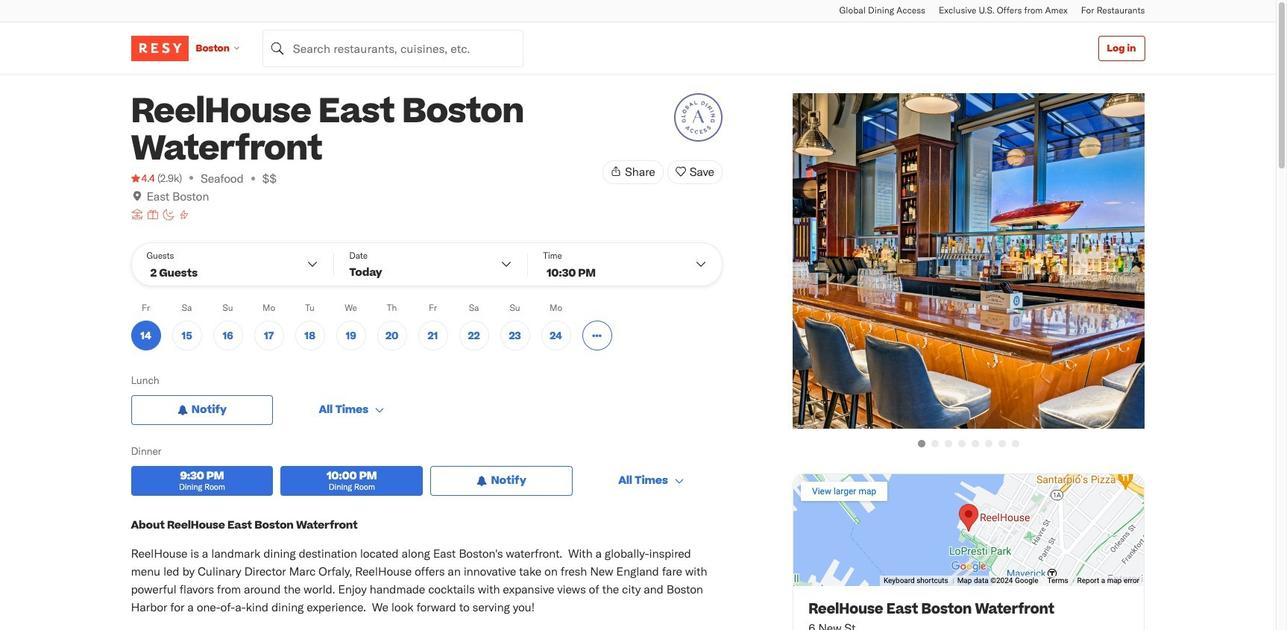 Task type: locate. For each thing, give the bounding box(es) containing it.
None field
[[262, 29, 523, 67]]



Task type: describe. For each thing, give the bounding box(es) containing it.
4.4 out of 5 stars image
[[131, 171, 155, 186]]

Search restaurants, cuisines, etc. text field
[[262, 29, 523, 67]]



Task type: vqa. For each thing, say whether or not it's contained in the screenshot.
first 'Row' from the top
no



